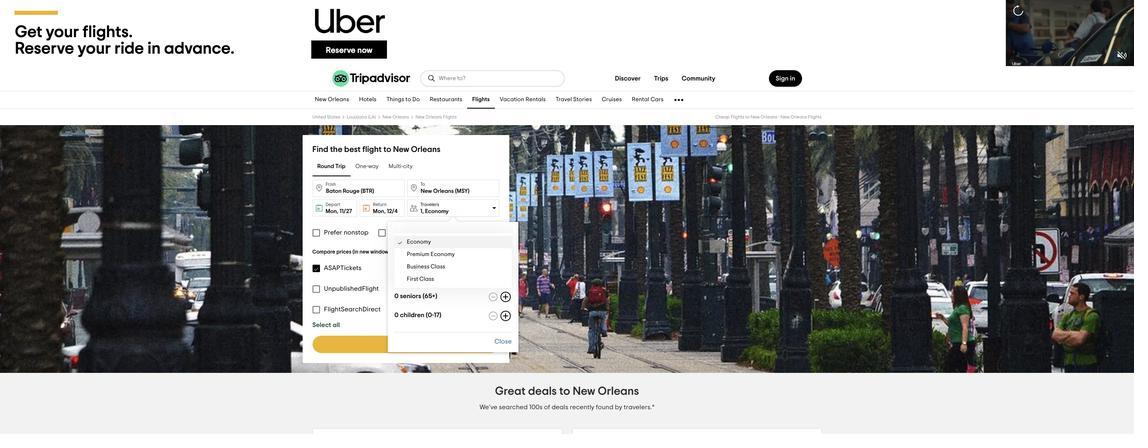 Task type: locate. For each thing, give the bounding box(es) containing it.
mon, for mon, 12/4
[[373, 209, 386, 215]]

cruises
[[602, 97, 622, 103]]

0 horizontal spatial 1
[[395, 274, 397, 281]]

1 horizontal spatial find
[[390, 342, 402, 348]]

new orleans
[[315, 97, 349, 103], [383, 115, 409, 120]]

tripadvisor image
[[332, 70, 410, 87]]

mon, inside the return mon, 12/4
[[373, 209, 386, 215]]

we've searched 100s of deals recently found by travelers.*
[[480, 405, 655, 411]]

orleans down things to do link at the left of page
[[393, 115, 409, 120]]

1 vertical spatial find
[[390, 342, 402, 348]]

one-way
[[355, 164, 379, 170]]

best
[[344, 146, 361, 154]]

1 horizontal spatial new orleans
[[383, 115, 409, 120]]

1 vertical spatial new orleans link
[[383, 115, 409, 120]]

0 vertical spatial 1
[[420, 209, 422, 214]]

children
[[400, 312, 425, 319]]

sign
[[776, 75, 789, 82]]

(18-
[[416, 274, 425, 281]]

community
[[682, 75, 716, 82]]

new orleans link
[[310, 91, 354, 109], [383, 115, 409, 120]]

64)
[[425, 274, 435, 281]]

0
[[395, 293, 399, 300], [395, 312, 399, 319]]

0 vertical spatial find
[[312, 146, 328, 154]]

0 left the children on the bottom left
[[395, 312, 399, 319]]

things to do
[[387, 97, 420, 103]]

1 horizontal spatial 1
[[420, 209, 422, 214]]

discover button
[[609, 70, 648, 87]]

Search search field
[[439, 75, 557, 82]]

2 mon, from the left
[[373, 209, 386, 215]]

flightsearchdirect
[[324, 306, 381, 313]]

new orleans down things
[[383, 115, 409, 120]]

vacation rentals link
[[495, 91, 551, 109]]

premium
[[407, 252, 430, 258]]

to
[[406, 97, 411, 103], [746, 115, 750, 120], [384, 146, 391, 154], [559, 386, 570, 398]]

deals up of
[[528, 386, 557, 398]]

do
[[413, 97, 420, 103]]

1 vertical spatial deals
[[552, 405, 569, 411]]

flight
[[363, 146, 382, 154]]

rental cars
[[632, 97, 664, 103]]

to left "do"
[[406, 97, 411, 103]]

find left the
[[312, 146, 328, 154]]

depart mon, 11/27
[[326, 203, 352, 215]]

1
[[420, 209, 422, 214], [395, 274, 397, 281]]

17)
[[434, 312, 441, 319]]

hotels link
[[354, 91, 382, 109]]

0 vertical spatial class
[[431, 264, 445, 270]]

orleans up city
[[411, 146, 441, 154]]

trips button
[[648, 70, 675, 87]]

0 horizontal spatial find
[[312, 146, 328, 154]]

mon,
[[326, 209, 338, 215], [373, 209, 386, 215]]

0 vertical spatial 0
[[395, 293, 399, 300]]

airports
[[437, 230, 461, 236]]

1 down travelers
[[420, 209, 422, 214]]

0 horizontal spatial new orleans link
[[310, 91, 354, 109]]

multi-city
[[389, 164, 413, 170]]

close
[[495, 339, 512, 345]]

louisiana (la)
[[347, 115, 376, 120]]

we've
[[480, 405, 498, 411]]

flights right -
[[808, 115, 822, 120]]

new orleans up the states
[[315, 97, 349, 103]]

vacation rentals
[[500, 97, 546, 103]]

2 0 from the top
[[395, 312, 399, 319]]

nonstop
[[344, 230, 369, 236]]

flights
[[472, 97, 490, 103], [443, 115, 457, 120], [731, 115, 745, 120], [808, 115, 822, 120]]

class
[[431, 264, 445, 270], [420, 277, 434, 282]]

trip
[[335, 164, 346, 170]]

to right cheap
[[746, 115, 750, 120]]

way
[[368, 164, 379, 170]]

find left flights
[[390, 342, 402, 348]]

return
[[373, 203, 387, 207]]

1 horizontal spatial mon,
[[373, 209, 386, 215]]

0 horizontal spatial new orleans
[[315, 97, 349, 103]]

new
[[315, 97, 327, 103], [383, 115, 392, 120], [416, 115, 425, 120], [751, 115, 760, 120], [781, 115, 790, 120], [393, 146, 409, 154], [573, 386, 596, 398]]

find flights
[[390, 342, 422, 348]]

depart
[[326, 203, 340, 207]]

1 vertical spatial 0
[[395, 312, 399, 319]]

the
[[330, 146, 343, 154]]

orleans up the states
[[328, 97, 349, 103]]

new right (la)
[[383, 115, 392, 120]]

find inside button
[[390, 342, 402, 348]]

in
[[790, 75, 796, 82]]

of
[[544, 405, 550, 411]]

rental cars link
[[627, 91, 669, 109]]

mon, inside the depart mon, 11/27
[[326, 209, 338, 215]]

sponsored
[[396, 251, 417, 255]]

1 horizontal spatial new orleans link
[[383, 115, 409, 120]]

new orleans link up the states
[[310, 91, 354, 109]]

economy up flights50off
[[431, 252, 455, 258]]

sign in
[[776, 75, 796, 82]]

cruises link
[[597, 91, 627, 109]]

deals right of
[[552, 405, 569, 411]]

economy down travelers
[[425, 209, 449, 214]]

return mon, 12/4
[[373, 203, 398, 215]]

compare prices (in new window)
[[312, 250, 390, 255]]

flights right cheap
[[731, 115, 745, 120]]

-
[[778, 115, 780, 120]]

1 0 from the top
[[395, 293, 399, 300]]

mon, down return
[[373, 209, 386, 215]]

1 left adult
[[395, 274, 397, 281]]

0 left seniors
[[395, 293, 399, 300]]

great
[[495, 386, 526, 398]]

0 vertical spatial new orleans link
[[310, 91, 354, 109]]

None search field
[[421, 71, 564, 86]]

ladybug
[[418, 286, 445, 292]]

mon, for mon, 11/27
[[326, 209, 338, 215]]

find flights button
[[312, 336, 499, 354]]

things
[[387, 97, 404, 103]]

class up the 64)
[[431, 264, 445, 270]]

1 vertical spatial 1
[[395, 274, 397, 281]]

1 vertical spatial class
[[420, 277, 434, 282]]

orleans down restaurants link
[[426, 115, 442, 120]]

1 vertical spatial new orleans
[[383, 115, 409, 120]]

flights down restaurants link
[[443, 115, 457, 120]]

new orleans link down things
[[383, 115, 409, 120]]

found
[[596, 405, 614, 411]]

1 mon, from the left
[[326, 209, 338, 215]]

0 horizontal spatial mon,
[[326, 209, 338, 215]]

to right 'flight'
[[384, 146, 391, 154]]

mon, down depart
[[326, 209, 338, 215]]

class up ladybug
[[420, 277, 434, 282]]



Task type: vqa. For each thing, say whether or not it's contained in the screenshot.
"Where"
no



Task type: describe. For each thing, give the bounding box(es) containing it.
travel
[[556, 97, 572, 103]]

City or Airport text field
[[312, 180, 405, 197]]

0 for 0 children (0-17)
[[395, 312, 399, 319]]

rental
[[632, 97, 650, 103]]

economy up sponsored at the left
[[399, 239, 423, 245]]

find for find the best flight to new orleans
[[312, 146, 328, 154]]

find for find flights
[[390, 342, 402, 348]]

0 vertical spatial new orleans
[[315, 97, 349, 103]]

new up multi-city
[[393, 146, 409, 154]]

flights down search search box
[[472, 97, 490, 103]]

cheap flights to new orleans - new orleans flights
[[716, 115, 822, 120]]

class for first class
[[420, 277, 434, 282]]

cars
[[651, 97, 664, 103]]

0 vertical spatial deals
[[528, 386, 557, 398]]

vacation
[[500, 97, 524, 103]]

(in
[[353, 250, 359, 255]]

adult
[[398, 274, 414, 281]]

discover
[[615, 75, 641, 82]]

by
[[615, 405, 623, 411]]

prefer
[[324, 230, 342, 236]]

prices
[[337, 250, 352, 255]]

new right -
[[781, 115, 790, 120]]

asaptickets
[[324, 265, 362, 272]]

multi-
[[389, 164, 403, 170]]

0 for 0 seniors (65+)
[[395, 293, 399, 300]]

new up united
[[315, 97, 327, 103]]

searched
[[499, 405, 528, 411]]

all
[[333, 322, 340, 329]]

trips
[[654, 75, 669, 82]]

orleans right -
[[791, 115, 807, 120]]

12/4
[[387, 209, 398, 215]]

restaurants
[[430, 97, 463, 103]]

economy down nearby
[[407, 239, 431, 245]]

premium economy
[[407, 252, 455, 258]]

recently
[[570, 405, 595, 411]]

seniors
[[400, 293, 421, 300]]

select all
[[312, 322, 340, 329]]

sign in link
[[769, 70, 802, 87]]

economy inside travelers 1 , economy
[[425, 209, 449, 214]]

city
[[403, 164, 413, 170]]

compare
[[312, 250, 335, 255]]

(0-
[[426, 312, 434, 319]]

travelers 1 , economy
[[420, 202, 449, 214]]

great deals to new orleans
[[495, 386, 639, 398]]

include
[[390, 230, 413, 236]]

unpublishedflight
[[324, 286, 379, 292]]

states
[[327, 115, 340, 120]]

11/27
[[340, 209, 352, 215]]

to up we've searched 100s of deals recently found by travelers.*
[[559, 386, 570, 398]]

new down "do"
[[416, 115, 425, 120]]

business
[[407, 264, 430, 270]]

things to do link
[[382, 91, 425, 109]]

louisiana
[[347, 115, 367, 120]]

travel stories link
[[551, 91, 597, 109]]

(la)
[[368, 115, 376, 120]]

window)
[[370, 250, 390, 255]]

select
[[312, 322, 331, 329]]

include nearby airports
[[390, 230, 461, 236]]

prefer nonstop
[[324, 230, 369, 236]]

class for business class
[[431, 264, 445, 270]]

first class
[[407, 277, 434, 282]]

new orleans flights link
[[416, 115, 457, 120]]

new orleans flights
[[416, 115, 457, 120]]

new up recently
[[573, 386, 596, 398]]

first
[[407, 277, 418, 282]]

1 inside travelers 1 , economy
[[420, 209, 422, 214]]

stories
[[573, 97, 592, 103]]

round
[[317, 164, 334, 170]]

advertisement region
[[0, 0, 1134, 66]]

flights link
[[467, 91, 495, 109]]

0 seniors (65+)
[[395, 293, 437, 300]]

find the best flight to new orleans
[[312, 146, 441, 154]]

community button
[[675, 70, 722, 87]]

City or Airport text field
[[407, 180, 499, 197]]

,
[[422, 209, 424, 214]]

orleans up by
[[598, 386, 639, 398]]

travelers.*
[[624, 405, 655, 411]]

united
[[312, 115, 326, 120]]

to
[[420, 182, 425, 187]]

round trip
[[317, 164, 346, 170]]

cheap
[[716, 115, 730, 120]]

(65+)
[[423, 293, 437, 300]]

hotels
[[359, 97, 377, 103]]

1 adult (18-64)
[[395, 274, 435, 281]]

from
[[326, 182, 336, 187]]

one-
[[355, 164, 368, 170]]

united states
[[312, 115, 340, 120]]

orleans left -
[[761, 115, 778, 120]]

travel stories
[[556, 97, 592, 103]]

0 children (0-17)
[[395, 312, 441, 319]]

business class
[[407, 264, 445, 270]]

search image
[[427, 74, 436, 83]]

new left -
[[751, 115, 760, 120]]

united states link
[[312, 115, 340, 120]]

restaurants link
[[425, 91, 467, 109]]



